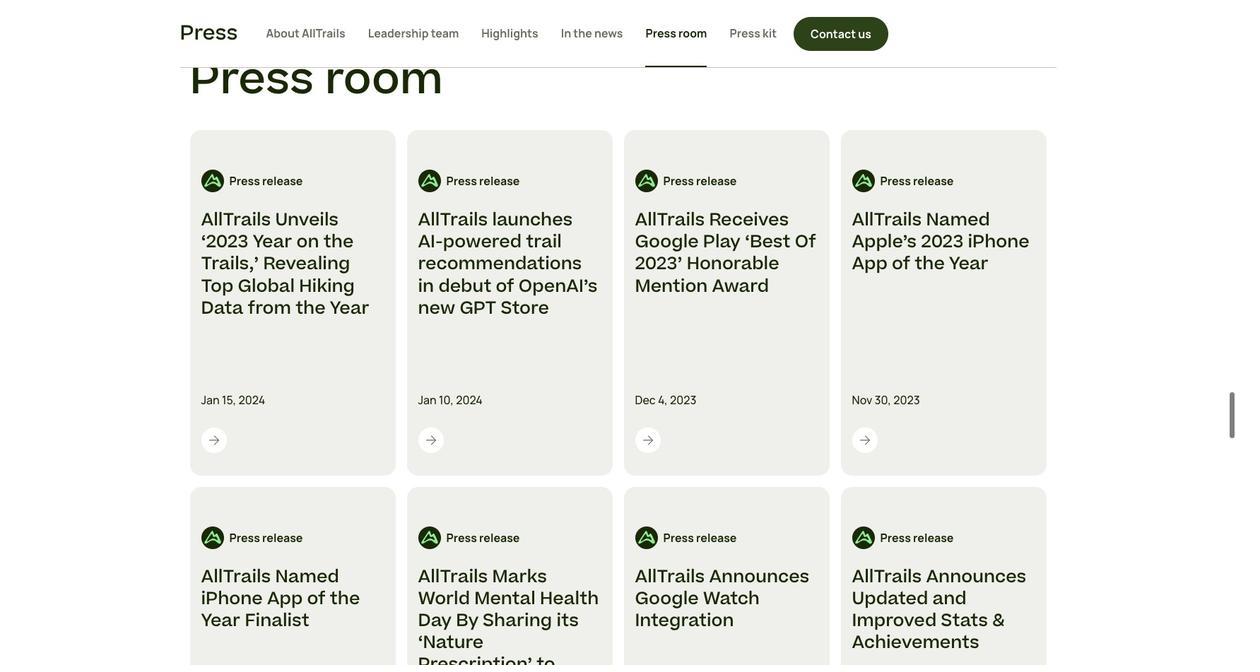 Task type: locate. For each thing, give the bounding box(es) containing it.
finalist
[[245, 609, 309, 633]]

of
[[892, 252, 910, 277], [496, 274, 514, 299], [307, 587, 326, 611]]

0 vertical spatial app
[[852, 252, 888, 277]]

nov 30, 2023
[[852, 393, 920, 408]]

1 vertical spatial google
[[635, 587, 699, 611]]

press room right news
[[646, 25, 707, 41]]

2 announces from the left
[[926, 564, 1026, 589]]

0 horizontal spatial room
[[325, 48, 443, 111]]

integration
[[635, 609, 734, 633]]

in the news
[[561, 25, 623, 41]]

press release up alltrails named apple's 2023 iphone app of the year
[[880, 173, 954, 189]]

award
[[712, 274, 769, 299]]

jan 15, 2024
[[201, 393, 265, 408]]

1 vertical spatial app
[[267, 587, 303, 611]]

1 horizontal spatial app
[[852, 252, 888, 277]]

hiking
[[299, 274, 355, 299]]

alltrails inside alltrails launches ai-powered trail recommendations in debut of openai's new gpt store
[[418, 208, 488, 233]]

press release up unveils
[[229, 173, 303, 189]]

0 vertical spatial iphone
[[968, 230, 1030, 255]]

1 horizontal spatial named
[[926, 208, 990, 233]]

0 horizontal spatial jan
[[201, 393, 220, 408]]

alltrails inside alltrails announces google watch integration
[[635, 564, 705, 589]]

alltrails for alltrails launches ai-powered trail recommendations in debut of openai's new gpt store
[[418, 208, 488, 233]]

1 horizontal spatial announces
[[926, 564, 1026, 589]]

release up alltrails announces google watch integration
[[696, 530, 737, 545]]

gpt
[[460, 296, 496, 321]]

ai-
[[418, 230, 443, 255]]

0 horizontal spatial press card button image
[[207, 433, 221, 447]]

named inside alltrails named iphone app of the year finalist
[[275, 564, 339, 589]]

press
[[180, 19, 238, 48], [646, 25, 676, 41], [730, 25, 760, 41], [190, 48, 314, 111], [229, 173, 260, 189], [446, 173, 477, 189], [663, 173, 694, 189], [880, 173, 911, 189], [229, 530, 260, 545], [446, 530, 477, 545], [663, 530, 694, 545], [880, 530, 911, 545]]

2023 for of
[[670, 393, 696, 408]]

press release up alltrails named iphone app of the year finalist
[[229, 530, 303, 545]]

dec 4, 2023
[[635, 393, 696, 408]]

alltrails named apple's 2023 iphone app of the year
[[852, 208, 1030, 277]]

2 press card button image from the left
[[424, 433, 438, 447]]

press card button image
[[858, 433, 872, 447]]

2024 for data
[[238, 393, 265, 408]]

alltrails inside alltrails unveils '2023 year on the trails,' revealing top global hiking data from the year
[[201, 208, 271, 233]]

app inside alltrails named apple's 2023 iphone app of the year
[[852, 252, 888, 277]]

release for mental
[[479, 530, 520, 545]]

iphone
[[968, 230, 1030, 255], [201, 587, 263, 611]]

the inside button
[[573, 25, 592, 41]]

mental
[[474, 587, 536, 611]]

0 vertical spatial named
[[926, 208, 990, 233]]

about
[[266, 25, 300, 41]]

room left press kit
[[679, 25, 707, 41]]

in
[[418, 274, 434, 299]]

announces for watch
[[709, 564, 809, 589]]

alltrails announces google watch integration
[[635, 564, 809, 633]]

announces
[[709, 564, 809, 589], [926, 564, 1026, 589]]

2 horizontal spatial 2023
[[921, 230, 964, 255]]

release up receives
[[696, 173, 737, 189]]

world
[[418, 587, 470, 611]]

1 vertical spatial iphone
[[201, 587, 263, 611]]

'2023
[[201, 230, 248, 255]]

announces inside alltrails announces updated and improved stats & achievements
[[926, 564, 1026, 589]]

alltrails receives google play 'best of 2023' honorable mention award
[[635, 208, 816, 299]]

jan
[[201, 393, 220, 408], [418, 393, 437, 408]]

google inside alltrails receives google play 'best of 2023' honorable mention award
[[635, 230, 699, 255]]

release
[[262, 173, 303, 189], [479, 173, 520, 189], [696, 173, 737, 189], [913, 173, 954, 189], [262, 530, 303, 545], [479, 530, 520, 545], [696, 530, 737, 545], [913, 530, 954, 545]]

0 horizontal spatial named
[[275, 564, 339, 589]]

alltrails for alltrails receives google play 'best of 2023' honorable mention award
[[635, 208, 705, 233]]

release for powered
[[479, 173, 520, 189]]

the inside alltrails named iphone app of the year finalist
[[330, 587, 360, 611]]

0 vertical spatial google
[[635, 230, 699, 255]]

1 horizontal spatial jan
[[418, 393, 437, 408]]

by
[[456, 609, 479, 633]]

kit
[[763, 25, 777, 41]]

jan left 10, in the left of the page
[[418, 393, 437, 408]]

announces inside alltrails announces google watch integration
[[709, 564, 809, 589]]

release for play
[[696, 173, 737, 189]]

press card button image
[[207, 433, 221, 447], [424, 433, 438, 447], [641, 433, 655, 447]]

10,
[[439, 393, 454, 408]]

google inside alltrails announces google watch integration
[[635, 587, 699, 611]]

1 horizontal spatial 2023
[[893, 393, 920, 408]]

0 vertical spatial room
[[679, 25, 707, 41]]

contact us link
[[794, 17, 888, 51]]

named for app
[[275, 564, 339, 589]]

4,
[[658, 393, 668, 408]]

1 horizontal spatial press room
[[646, 25, 707, 41]]

1 google from the top
[[635, 230, 699, 255]]

release for year
[[262, 173, 303, 189]]

&
[[992, 609, 1005, 633]]

2 google from the top
[[635, 587, 699, 611]]

room inside button
[[679, 25, 707, 41]]

google up mention
[[635, 230, 699, 255]]

alltrails inside alltrails announces updated and improved stats & achievements
[[852, 564, 922, 589]]

press card button image down the jan 10, 2024
[[424, 433, 438, 447]]

room down leadership
[[325, 48, 443, 111]]

its
[[556, 609, 579, 633]]

trail
[[526, 230, 562, 255]]

2 2024 from the left
[[456, 393, 483, 408]]

2023 right 30,
[[893, 393, 920, 408]]

and
[[933, 587, 967, 611]]

0 horizontal spatial app
[[267, 587, 303, 611]]

1 vertical spatial named
[[275, 564, 339, 589]]

nov
[[852, 393, 872, 408]]

release up 'and'
[[913, 530, 954, 545]]

jan for alltrails unveils '2023 year on the trails,' revealing top global hiking data from the year
[[201, 393, 220, 408]]

1 vertical spatial press room
[[190, 48, 443, 111]]

leadership team
[[368, 25, 459, 41]]

room
[[679, 25, 707, 41], [325, 48, 443, 111]]

release up launches
[[479, 173, 520, 189]]

0 horizontal spatial 2023
[[670, 393, 696, 408]]

contact
[[811, 26, 856, 41]]

2024 right 10, in the left of the page
[[456, 393, 483, 408]]

1 press card button image from the left
[[207, 433, 221, 447]]

press card button image for gpt
[[424, 433, 438, 447]]

of inside alltrails named iphone app of the year finalist
[[307, 587, 326, 611]]

alltrails inside alltrails marks world mental health day by sharing its 'nature prescription
[[418, 564, 488, 589]]

press release up updated on the right bottom of page
[[880, 530, 954, 545]]

press card button image down jan 15, 2024 on the left of the page
[[207, 433, 221, 447]]

0 horizontal spatial announces
[[709, 564, 809, 589]]

2023
[[921, 230, 964, 255], [670, 393, 696, 408], [893, 393, 920, 408]]

jan left the 15,
[[201, 393, 220, 408]]

watch
[[703, 587, 760, 611]]

dialog
[[0, 0, 1236, 665]]

2023 inside alltrails named apple's 2023 iphone app of the year
[[921, 230, 964, 255]]

apple's
[[852, 230, 917, 255]]

2 horizontal spatial press card button image
[[641, 433, 655, 447]]

press release up marks
[[446, 530, 520, 545]]

named inside alltrails named apple's 2023 iphone app of the year
[[926, 208, 990, 233]]

press release up alltrails announces google watch integration
[[663, 530, 737, 545]]

cookie consent banner dialog
[[17, 598, 1219, 648]]

us
[[858, 26, 871, 41]]

alltrails for alltrails unveils '2023 year on the trails,' revealing top global hiking data from the year
[[201, 208, 271, 233]]

press inside 'button'
[[730, 25, 760, 41]]

release for app
[[262, 530, 303, 545]]

press release for watch
[[663, 530, 737, 545]]

0 horizontal spatial iphone
[[201, 587, 263, 611]]

unveils
[[275, 208, 339, 233]]

1 horizontal spatial press card button image
[[424, 433, 438, 447]]

press release
[[229, 173, 303, 189], [446, 173, 520, 189], [663, 173, 737, 189], [880, 173, 954, 189], [229, 530, 303, 545], [446, 530, 520, 545], [663, 530, 737, 545], [880, 530, 954, 545]]

2023 right apple's
[[921, 230, 964, 255]]

3 press card button image from the left
[[641, 433, 655, 447]]

0 vertical spatial press room
[[646, 25, 707, 41]]

0 horizontal spatial 2024
[[238, 393, 265, 408]]

2023 right "4,"
[[670, 393, 696, 408]]

tab list
[[266, 0, 777, 67]]

google for watch
[[635, 587, 699, 611]]

release up marks
[[479, 530, 520, 545]]

press kit button
[[730, 0, 777, 67]]

'nature
[[418, 631, 484, 655]]

release up alltrails named iphone app of the year finalist
[[262, 530, 303, 545]]

the
[[573, 25, 592, 41], [324, 230, 354, 255], [915, 252, 945, 277], [296, 296, 326, 321], [330, 587, 360, 611]]

1 horizontal spatial iphone
[[968, 230, 1030, 255]]

press room
[[646, 25, 707, 41], [190, 48, 443, 111]]

1 announces from the left
[[709, 564, 809, 589]]

2024
[[238, 393, 265, 408], [456, 393, 483, 408]]

alltrails named iphone app of the year finalist
[[201, 564, 360, 633]]

1 horizontal spatial of
[[496, 274, 514, 299]]

2 horizontal spatial of
[[892, 252, 910, 277]]

openai's
[[519, 274, 597, 299]]

2024 right the 15,
[[238, 393, 265, 408]]

data
[[201, 296, 243, 321]]

alltrails for alltrails named iphone app of the year finalist
[[201, 564, 271, 589]]

press release up powered
[[446, 173, 520, 189]]

release up unveils
[[262, 173, 303, 189]]

1 horizontal spatial 2024
[[456, 393, 483, 408]]

1 horizontal spatial room
[[679, 25, 707, 41]]

0 horizontal spatial of
[[307, 587, 326, 611]]

alltrails inside alltrails named apple's 2023 iphone app of the year
[[852, 208, 922, 233]]

trails,'
[[201, 252, 259, 277]]

2 jan from the left
[[418, 393, 437, 408]]

alltrails inside alltrails named iphone app of the year finalist
[[201, 564, 271, 589]]

press card button image down dec
[[641, 433, 655, 447]]

release up alltrails named apple's 2023 iphone app of the year
[[913, 173, 954, 189]]

year
[[253, 230, 292, 255], [949, 252, 989, 277], [330, 296, 369, 321], [201, 609, 240, 633]]

of inside alltrails named apple's 2023 iphone app of the year
[[892, 252, 910, 277]]

alltrails inside alltrails receives google play 'best of 2023' honorable mention award
[[635, 208, 705, 233]]

1 jan from the left
[[201, 393, 220, 408]]

press release up receives
[[663, 173, 737, 189]]

google left watch
[[635, 587, 699, 611]]

google
[[635, 230, 699, 255], [635, 587, 699, 611]]

press room down about alltrails
[[190, 48, 443, 111]]

1 vertical spatial room
[[325, 48, 443, 111]]

1 2024 from the left
[[238, 393, 265, 408]]

iphone inside alltrails named iphone app of the year finalist
[[201, 587, 263, 611]]

news
[[594, 25, 623, 41]]



Task type: describe. For each thing, give the bounding box(es) containing it.
honorable
[[687, 252, 779, 277]]

press release for mental
[[446, 530, 520, 545]]

alltrails for alltrails named apple's 2023 iphone app of the year
[[852, 208, 922, 233]]

leadership
[[368, 25, 429, 41]]

of inside alltrails launches ai-powered trail recommendations in debut of openai's new gpt store
[[496, 274, 514, 299]]

highlights
[[482, 25, 538, 41]]

alltrails inside button
[[302, 25, 345, 41]]

press release for app
[[229, 530, 303, 545]]

top
[[201, 274, 233, 299]]

about alltrails button
[[266, 0, 345, 67]]

2023'
[[635, 252, 682, 277]]

30,
[[875, 393, 891, 408]]

stats
[[941, 609, 988, 633]]

press card button image for data
[[207, 433, 221, 447]]

new
[[418, 296, 455, 321]]

year inside alltrails named iphone app of the year finalist
[[201, 609, 240, 633]]

mention
[[635, 274, 708, 299]]

recommendations
[[418, 252, 582, 277]]

play
[[703, 230, 741, 255]]

press room inside tab list
[[646, 25, 707, 41]]

debut
[[438, 274, 491, 299]]

revealing
[[263, 252, 350, 277]]

press inside button
[[646, 25, 676, 41]]

jan for alltrails launches ai-powered trail recommendations in debut of openai's new gpt store
[[418, 393, 437, 408]]

press release for play
[[663, 173, 737, 189]]

alltrails for alltrails announces google watch integration
[[635, 564, 705, 589]]

announces for and
[[926, 564, 1026, 589]]

alltrails marks world mental health day by sharing its 'nature prescription
[[418, 564, 599, 665]]

updated
[[852, 587, 928, 611]]

day
[[418, 609, 452, 633]]

alltrails launches ai-powered trail recommendations in debut of openai's new gpt store
[[418, 208, 597, 321]]

app inside alltrails named iphone app of the year finalist
[[267, 587, 303, 611]]

press release for powered
[[446, 173, 520, 189]]

year inside alltrails named apple's 2023 iphone app of the year
[[949, 252, 989, 277]]

press kit
[[730, 25, 777, 41]]

2023 for app
[[893, 393, 920, 408]]

press release for year
[[229, 173, 303, 189]]

iphone inside alltrails named apple's 2023 iphone app of the year
[[968, 230, 1030, 255]]

press release for 2023
[[880, 173, 954, 189]]

global
[[238, 274, 295, 299]]

receives
[[709, 208, 789, 233]]

highlights button
[[482, 0, 538, 67]]

leadership team button
[[368, 0, 459, 67]]

press room button
[[646, 0, 707, 67]]

in
[[561, 25, 571, 41]]

sharing
[[483, 609, 552, 633]]

press release for and
[[880, 530, 954, 545]]

tab list containing about alltrails
[[266, 0, 777, 67]]

'best
[[745, 230, 791, 255]]

team
[[431, 25, 459, 41]]

15,
[[222, 393, 236, 408]]

dec
[[635, 393, 656, 408]]

about alltrails
[[266, 25, 345, 41]]

powered
[[443, 230, 522, 255]]

health
[[540, 587, 599, 611]]

contact us
[[811, 26, 871, 41]]

store
[[501, 296, 549, 321]]

of
[[795, 230, 816, 255]]

from
[[248, 296, 291, 321]]

achievements
[[852, 631, 979, 655]]

alltrails unveils '2023 year on the trails,' revealing top global hiking data from the year
[[201, 208, 369, 321]]

alltrails announces updated and improved stats & achievements
[[852, 564, 1026, 655]]

google for play
[[635, 230, 699, 255]]

launches
[[492, 208, 573, 233]]

alltrails for alltrails marks world mental health day by sharing its 'nature prescription
[[418, 564, 488, 589]]

on
[[297, 230, 319, 255]]

marks
[[492, 564, 547, 589]]

named for 2023
[[926, 208, 990, 233]]

0 horizontal spatial press room
[[190, 48, 443, 111]]

2024 for gpt
[[456, 393, 483, 408]]

release for and
[[913, 530, 954, 545]]

release for watch
[[696, 530, 737, 545]]

improved
[[852, 609, 937, 633]]

release for 2023
[[913, 173, 954, 189]]

alltrails for alltrails announces updated and improved stats & achievements
[[852, 564, 922, 589]]

in the news button
[[561, 0, 623, 67]]

jan 10, 2024
[[418, 393, 483, 408]]

the inside alltrails named apple's 2023 iphone app of the year
[[915, 252, 945, 277]]



Task type: vqa. For each thing, say whether or not it's contained in the screenshot.
Global
yes



